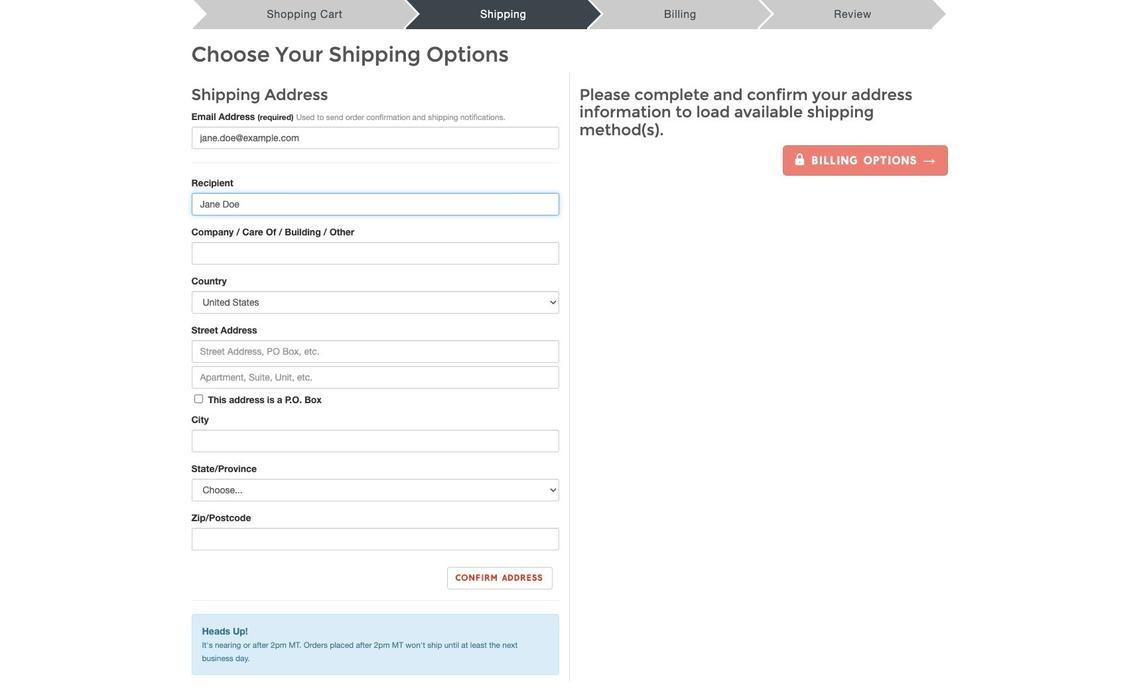 Task type: vqa. For each thing, say whether or not it's contained in the screenshot.
JANE@EXAMPLE.COM email field
yes



Task type: describe. For each thing, give the bounding box(es) containing it.
Apartment, Suite, Unit, etc. text field
[[191, 367, 559, 389]]

Jane Doe text field
[[191, 193, 559, 216]]

jane@example.com email field
[[191, 127, 559, 150]]

Street Address, PO Box, etc. text field
[[191, 341, 559, 363]]

checkout progress element
[[191, 0, 934, 29]]



Task type: locate. For each thing, give the bounding box(es) containing it.
None checkbox
[[194, 395, 203, 404]]

None text field
[[191, 242, 559, 265], [191, 430, 559, 453], [191, 528, 559, 551], [191, 242, 559, 265], [191, 430, 559, 453], [191, 528, 559, 551]]

lock image
[[794, 153, 807, 165]]

alert
[[191, 615, 559, 676]]



